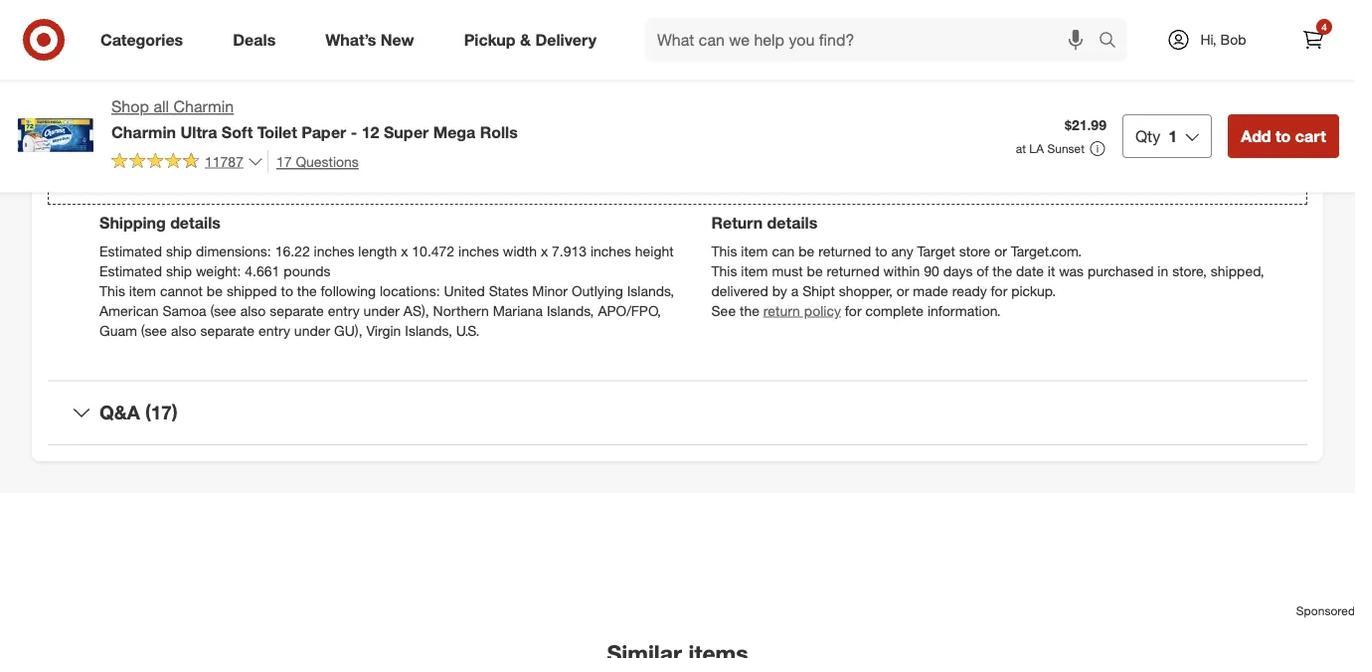 Task type: vqa. For each thing, say whether or not it's contained in the screenshot.
"give"
no



Task type: locate. For each thing, give the bounding box(es) containing it.
1 horizontal spatial x
[[541, 242, 548, 259]]

1 horizontal spatial to
[[875, 242, 888, 259]]

1 vertical spatial (see
[[141, 322, 167, 339]]

7.913
[[552, 242, 587, 259]]

17
[[276, 153, 292, 170]]

0 vertical spatial for
[[991, 282, 1008, 299]]

2 x from the left
[[541, 242, 548, 259]]

shipping for shipping details estimated ship dimensions: 16.22 inches length x 10.472 inches width x 7.913 inches height estimated ship weight: 4.661 pounds
[[99, 213, 166, 233]]

under up virgin
[[364, 302, 400, 319]]

0 horizontal spatial separate
[[200, 322, 255, 339]]

2 vertical spatial be
[[207, 282, 223, 299]]

islands, down as),
[[405, 322, 452, 339]]

2 vertical spatial item
[[129, 282, 156, 299]]

entry up the gu),
[[328, 302, 360, 319]]

1 vertical spatial charmin
[[111, 122, 176, 142]]

inches left width
[[458, 242, 499, 259]]

days
[[944, 262, 973, 279]]

add to cart button
[[1228, 114, 1340, 158]]

1 horizontal spatial also
[[240, 302, 266, 319]]

0 vertical spatial also
[[240, 302, 266, 319]]

1 shipping from the top
[[99, 162, 178, 184]]

store,
[[1173, 262, 1207, 279]]

for right ready
[[991, 282, 1008, 299]]

2 vertical spatial to
[[281, 282, 293, 299]]

pickup.
[[1012, 282, 1056, 299]]

pickup & delivery
[[464, 30, 597, 49]]

inches up pounds
[[314, 242, 355, 259]]

questions
[[296, 153, 359, 170]]

sponsored region
[[0, 525, 1356, 658]]

entry down the 'this item cannot be shipped to the following locations:'
[[258, 322, 290, 339]]

0 horizontal spatial for
[[845, 302, 862, 319]]

1 vertical spatial item
[[741, 262, 768, 279]]

4.661
[[245, 262, 280, 279]]

information.
[[928, 302, 1001, 319]]

$21.99
[[1065, 116, 1107, 134]]

16.22
[[275, 242, 310, 259]]

details
[[170, 213, 221, 233], [767, 213, 818, 233]]

1 details from the left
[[170, 213, 221, 233]]

what's new link
[[309, 18, 439, 62]]

11787 link
[[111, 150, 263, 174]]

guam
[[99, 322, 137, 339]]

the down delivered
[[740, 302, 760, 319]]

policy
[[804, 302, 841, 319]]

0 vertical spatial shipping
[[99, 162, 178, 184]]

deals
[[233, 30, 276, 49]]

what's
[[325, 30, 376, 49]]

purchased
[[1088, 262, 1154, 279]]

details for return details
[[767, 213, 818, 233]]

details up dimensions:
[[170, 213, 221, 233]]

inches right 7.913
[[591, 242, 631, 259]]

& for pickup
[[520, 30, 531, 49]]

1 horizontal spatial details
[[767, 213, 818, 233]]

1 horizontal spatial for
[[991, 282, 1008, 299]]

shipping inside dropdown button
[[99, 162, 178, 184]]

item up delivered
[[741, 262, 768, 279]]

see
[[712, 302, 736, 319]]

1 vertical spatial shipping
[[99, 213, 166, 233]]

1 ship from the top
[[166, 242, 192, 259]]

1 vertical spatial also
[[171, 322, 197, 339]]

1 horizontal spatial islands,
[[547, 302, 594, 319]]

0 vertical spatial this
[[712, 242, 737, 259]]

item
[[741, 242, 768, 259], [741, 262, 768, 279], [129, 282, 156, 299]]

shopper,
[[839, 282, 893, 299]]

1 vertical spatial returned
[[827, 262, 880, 279]]

2 horizontal spatial to
[[1276, 126, 1291, 146]]

the right the of
[[993, 262, 1013, 279]]

0 vertical spatial or
[[995, 242, 1007, 259]]

categories
[[100, 30, 183, 49]]

ready
[[952, 282, 987, 299]]

2 shipping from the top
[[99, 213, 166, 233]]

1 vertical spatial estimated
[[99, 262, 162, 279]]

details inside return details this item can be returned to any target store or target.com. this item must be returned within 90 days of the date it was purchased in store, shipped, delivered by a shipt shopper, or made ready for pickup. see the return policy for complete information.
[[767, 213, 818, 233]]

for
[[991, 282, 1008, 299], [845, 302, 862, 319]]

shipping down shop
[[99, 162, 178, 184]]

separate
[[270, 302, 324, 319], [200, 322, 255, 339]]

0 horizontal spatial the
[[297, 282, 317, 299]]

return policy link
[[764, 302, 841, 319]]

1 horizontal spatial &
[[520, 30, 531, 49]]

0 vertical spatial estimated
[[99, 242, 162, 259]]

date
[[1016, 262, 1044, 279]]

add
[[1241, 126, 1272, 146]]

1 horizontal spatial inches
[[458, 242, 499, 259]]

0 vertical spatial under
[[364, 302, 400, 319]]

hi, bob
[[1201, 31, 1247, 48]]

2 estimated from the top
[[99, 262, 162, 279]]

item up american
[[129, 282, 156, 299]]

0 vertical spatial &
[[520, 30, 531, 49]]

1 vertical spatial to
[[875, 242, 888, 259]]

2 inches from the left
[[458, 242, 499, 259]]

within
[[884, 262, 920, 279]]

this up american
[[99, 282, 125, 299]]

(see down american
[[141, 322, 167, 339]]

islands, down minor
[[547, 302, 594, 319]]

1 vertical spatial &
[[184, 162, 196, 184]]

1 horizontal spatial entry
[[328, 302, 360, 319]]

1 vertical spatial or
[[897, 282, 909, 299]]

& inside dropdown button
[[184, 162, 196, 184]]

deals link
[[216, 18, 301, 62]]

this item cannot be shipped to the following locations:
[[99, 282, 440, 299]]

0 vertical spatial (see
[[210, 302, 237, 319]]

to right add on the right of page
[[1276, 126, 1291, 146]]

1 vertical spatial separate
[[200, 322, 255, 339]]

be down weight:
[[207, 282, 223, 299]]

qty
[[1136, 126, 1161, 146]]

1 vertical spatial islands,
[[547, 302, 594, 319]]

under left the gu),
[[294, 322, 330, 339]]

charmin
[[174, 97, 234, 116], [111, 122, 176, 142]]

separate down shipped
[[200, 322, 255, 339]]

entry
[[328, 302, 360, 319], [258, 322, 290, 339]]

0 vertical spatial islands,
[[627, 282, 674, 299]]

weight:
[[196, 262, 241, 279]]

charmin down shop
[[111, 122, 176, 142]]

ship
[[166, 242, 192, 259], [166, 262, 192, 279]]

this up delivered
[[712, 262, 737, 279]]

to
[[1276, 126, 1291, 146], [875, 242, 888, 259], [281, 282, 293, 299]]

returns
[[202, 162, 273, 184]]

shipping inside shipping details estimated ship dimensions: 16.22 inches length x 10.472 inches width x 7.913 inches height estimated ship weight: 4.661 pounds
[[99, 213, 166, 233]]

categories link
[[84, 18, 208, 62]]

mega
[[433, 122, 476, 142]]

inches
[[314, 242, 355, 259], [458, 242, 499, 259], [591, 242, 631, 259]]

shop
[[111, 97, 149, 116]]

also down shipped
[[240, 302, 266, 319]]

0 vertical spatial ship
[[166, 242, 192, 259]]

estimated
[[99, 242, 162, 259], [99, 262, 162, 279]]

x right width
[[541, 242, 548, 259]]

0 horizontal spatial also
[[171, 322, 197, 339]]

2 vertical spatial islands,
[[405, 322, 452, 339]]

0 horizontal spatial x
[[401, 242, 408, 259]]

shipped,
[[1211, 262, 1265, 279]]

islands,
[[627, 282, 674, 299], [547, 302, 594, 319], [405, 322, 452, 339]]

or right store at the top right of the page
[[995, 242, 1007, 259]]

shipping down shipping & returns
[[99, 213, 166, 233]]

charmin up ultra
[[174, 97, 234, 116]]

be up shipt
[[807, 262, 823, 279]]

2 details from the left
[[767, 213, 818, 233]]

& left "11787"
[[184, 162, 196, 184]]

be right can
[[799, 242, 815, 259]]

hi,
[[1201, 31, 1217, 48]]

1 horizontal spatial the
[[740, 302, 760, 319]]

also down samoa
[[171, 322, 197, 339]]

1 horizontal spatial under
[[364, 302, 400, 319]]

2 horizontal spatial inches
[[591, 242, 631, 259]]

x right length
[[401, 242, 408, 259]]

1 vertical spatial ship
[[166, 262, 192, 279]]

for down shopper,
[[845, 302, 862, 319]]

What can we help you find? suggestions appear below search field
[[645, 18, 1104, 62]]

2 horizontal spatial islands,
[[627, 282, 674, 299]]

shipping & returns
[[99, 162, 273, 184]]

& right pickup
[[520, 30, 531, 49]]

2 ship from the top
[[166, 262, 192, 279]]

cannot
[[160, 282, 203, 299]]

new
[[381, 30, 414, 49]]

(see down shipped
[[210, 302, 237, 319]]

the down pounds
[[297, 282, 317, 299]]

details up can
[[767, 213, 818, 233]]

2 vertical spatial the
[[740, 302, 760, 319]]

width
[[503, 242, 537, 259]]

1
[[1169, 126, 1178, 146]]

details inside shipping details estimated ship dimensions: 16.22 inches length x 10.472 inches width x 7.913 inches height estimated ship weight: 4.661 pounds
[[170, 213, 221, 233]]

2 horizontal spatial the
[[993, 262, 1013, 279]]

target
[[917, 242, 956, 259]]

(see
[[210, 302, 237, 319], [141, 322, 167, 339]]

0 vertical spatial entry
[[328, 302, 360, 319]]

this down return
[[712, 242, 737, 259]]

return
[[764, 302, 800, 319]]

islands, up apo/fpo, at the top of page
[[627, 282, 674, 299]]

0 horizontal spatial &
[[184, 162, 196, 184]]

item left can
[[741, 242, 768, 259]]

to left any
[[875, 242, 888, 259]]

this
[[712, 242, 737, 259], [712, 262, 737, 279], [99, 282, 125, 299]]

store
[[959, 242, 991, 259]]

or
[[995, 242, 1007, 259], [897, 282, 909, 299]]

1 vertical spatial entry
[[258, 322, 290, 339]]

qty 1
[[1136, 126, 1178, 146]]

0 vertical spatial to
[[1276, 126, 1291, 146]]

1 horizontal spatial or
[[995, 242, 1007, 259]]

rolls
[[480, 122, 518, 142]]

cart
[[1296, 126, 1327, 146]]

be
[[799, 242, 815, 259], [807, 262, 823, 279], [207, 282, 223, 299]]

separate down the 'this item cannot be shipped to the following locations:'
[[270, 302, 324, 319]]

x
[[401, 242, 408, 259], [541, 242, 548, 259]]

shipping
[[99, 162, 178, 184], [99, 213, 166, 233]]

a
[[791, 282, 799, 299]]

to down pounds
[[281, 282, 293, 299]]

the
[[993, 262, 1013, 279], [297, 282, 317, 299], [740, 302, 760, 319]]

0 horizontal spatial to
[[281, 282, 293, 299]]

1 vertical spatial under
[[294, 322, 330, 339]]

0 horizontal spatial details
[[170, 213, 221, 233]]

or down within
[[897, 282, 909, 299]]

0 horizontal spatial inches
[[314, 242, 355, 259]]

pickup
[[464, 30, 516, 49]]

1 horizontal spatial separate
[[270, 302, 324, 319]]



Task type: describe. For each thing, give the bounding box(es) containing it.
u.s.
[[456, 322, 480, 339]]

dimensions:
[[196, 242, 271, 259]]

0 horizontal spatial islands,
[[405, 322, 452, 339]]

following
[[321, 282, 376, 299]]

17 questions
[[276, 153, 359, 170]]

-
[[351, 122, 357, 142]]

to inside return details this item can be returned to any target store or target.com. this item must be returned within 90 days of the date it was purchased in store, shipped, delivered by a shipt shopper, or made ready for pickup. see the return policy for complete information.
[[875, 242, 888, 259]]

shipping for shipping & returns
[[99, 162, 178, 184]]

in
[[1158, 262, 1169, 279]]

0 vertical spatial separate
[[270, 302, 324, 319]]

ultra
[[180, 122, 217, 142]]

shipping & returns button
[[48, 142, 1308, 205]]

states
[[489, 282, 529, 299]]

samoa
[[163, 302, 206, 319]]

pickup & delivery link
[[447, 18, 622, 62]]

complete
[[866, 302, 924, 319]]

must
[[772, 262, 803, 279]]

0 vertical spatial returned
[[819, 242, 872, 259]]

(17)
[[145, 401, 178, 424]]

2 vertical spatial this
[[99, 282, 125, 299]]

mariana
[[493, 302, 543, 319]]

search button
[[1090, 18, 1138, 66]]

1 vertical spatial this
[[712, 262, 737, 279]]

shipped
[[227, 282, 277, 299]]

return details this item can be returned to any target store or target.com. this item must be returned within 90 days of the date it was purchased in store, shipped, delivered by a shipt shopper, or made ready for pickup. see the return policy for complete information.
[[712, 213, 1265, 319]]

target.com.
[[1011, 242, 1082, 259]]

was
[[1059, 262, 1084, 279]]

made
[[913, 282, 949, 299]]

virgin
[[366, 322, 401, 339]]

pounds
[[284, 262, 331, 279]]

4
[[1322, 20, 1327, 33]]

& for shipping
[[184, 162, 196, 184]]

american
[[99, 302, 159, 319]]

12
[[362, 122, 379, 142]]

1 vertical spatial be
[[807, 262, 823, 279]]

gu),
[[334, 322, 363, 339]]

length
[[358, 242, 397, 259]]

image of charmin ultra soft toilet paper - 12 super mega rolls image
[[16, 95, 95, 175]]

what's new
[[325, 30, 414, 49]]

0 horizontal spatial or
[[897, 282, 909, 299]]

shop all charmin charmin ultra soft toilet paper - 12 super mega rolls
[[111, 97, 518, 142]]

delivery
[[535, 30, 597, 49]]

at
[[1016, 141, 1026, 156]]

by
[[773, 282, 787, 299]]

1 estimated from the top
[[99, 242, 162, 259]]

1 vertical spatial for
[[845, 302, 862, 319]]

shipping details estimated ship dimensions: 16.22 inches length x 10.472 inches width x 7.913 inches height estimated ship weight: 4.661 pounds
[[99, 213, 674, 279]]

0 horizontal spatial under
[[294, 322, 330, 339]]

3 inches from the left
[[591, 242, 631, 259]]

can
[[772, 242, 795, 259]]

search
[[1090, 32, 1138, 51]]

4 link
[[1292, 18, 1336, 62]]

shipt
[[803, 282, 835, 299]]

sunset
[[1048, 141, 1085, 156]]

sponsored
[[1297, 604, 1356, 619]]

to inside 'button'
[[1276, 126, 1291, 146]]

17 questions link
[[267, 150, 359, 173]]

0 vertical spatial item
[[741, 242, 768, 259]]

apo/fpo,
[[598, 302, 661, 319]]

q&a (17) button
[[48, 381, 1308, 445]]

return
[[712, 213, 763, 233]]

outlying
[[572, 282, 623, 299]]

super
[[384, 122, 429, 142]]

toilet
[[257, 122, 297, 142]]

1 horizontal spatial (see
[[210, 302, 237, 319]]

any
[[892, 242, 914, 259]]

90
[[924, 262, 940, 279]]

0 horizontal spatial entry
[[258, 322, 290, 339]]

details for shipping details
[[170, 213, 221, 233]]

bob
[[1221, 31, 1247, 48]]

0 vertical spatial the
[[993, 262, 1013, 279]]

as),
[[404, 302, 429, 319]]

1 inches from the left
[[314, 242, 355, 259]]

at la sunset
[[1016, 141, 1085, 156]]

0 horizontal spatial (see
[[141, 322, 167, 339]]

0 vertical spatial charmin
[[174, 97, 234, 116]]

northern
[[433, 302, 489, 319]]

height
[[635, 242, 674, 259]]

1 vertical spatial the
[[297, 282, 317, 299]]

q&a (17)
[[99, 401, 178, 424]]

1 x from the left
[[401, 242, 408, 259]]

11787
[[205, 152, 244, 170]]

soft
[[222, 122, 253, 142]]

paper
[[302, 122, 346, 142]]

minor
[[532, 282, 568, 299]]

all
[[154, 97, 169, 116]]

united
[[444, 282, 485, 299]]

0 vertical spatial be
[[799, 242, 815, 259]]

q&a
[[99, 401, 140, 424]]

of
[[977, 262, 989, 279]]



